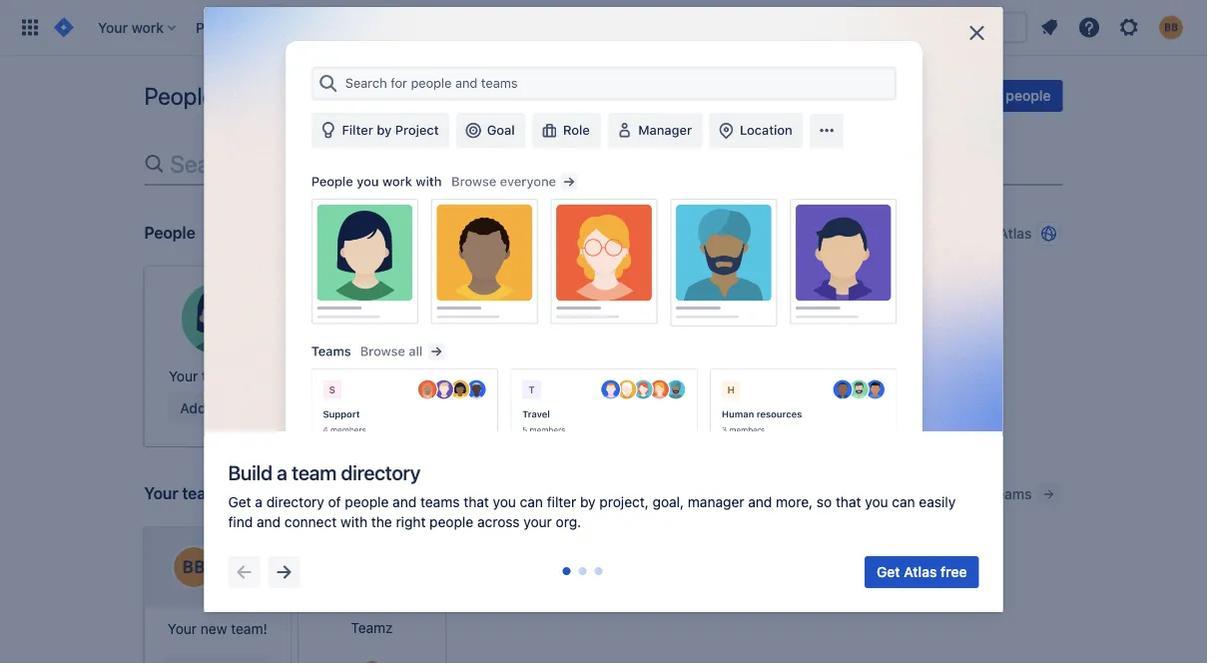 Task type: locate. For each thing, give the bounding box(es) containing it.
1 vertical spatial create
[[867, 87, 911, 104]]

your teammate
[[169, 368, 266, 385]]

directory up the
[[341, 460, 421, 484]]

0 vertical spatial a
[[277, 460, 287, 484]]

create inside button
[[867, 87, 911, 104]]

atlas
[[999, 225, 1032, 242], [904, 564, 937, 580]]

right
[[396, 514, 426, 530]]

teams
[[264, 82, 328, 110], [182, 484, 228, 503], [992, 486, 1032, 502], [421, 494, 460, 510]]

0 horizontal spatial directory
[[266, 494, 324, 510]]

0 horizontal spatial get
[[228, 494, 251, 510]]

build a team directory get a directory of people and teams that you can filter by project, goal, manager and more, so that you can easily find and connect with the right people across your org.
[[228, 460, 956, 530]]

0 vertical spatial your
[[169, 368, 198, 385]]

1 horizontal spatial add people
[[976, 87, 1051, 104]]

browse
[[921, 486, 970, 502]]

add people button
[[964, 80, 1063, 112], [168, 393, 267, 425]]

with inside button
[[968, 225, 996, 242]]

can left easily
[[892, 494, 916, 510]]

team up of
[[292, 460, 337, 484]]

get inside get atlas free button
[[877, 564, 901, 580]]

users
[[803, 87, 839, 104]]

create banner
[[0, 0, 1208, 56]]

you
[[493, 494, 516, 510], [865, 494, 889, 510]]

create inside create button
[[621, 19, 666, 35]]

0 horizontal spatial add people button
[[168, 393, 267, 425]]

0 horizontal spatial team
[[292, 460, 337, 484]]

add people
[[976, 87, 1051, 104], [180, 400, 255, 417]]

1 horizontal spatial get
[[877, 564, 901, 580]]

your for your teams
[[144, 484, 178, 503]]

0 horizontal spatial a
[[255, 494, 263, 510]]

0 vertical spatial add
[[976, 87, 1003, 104]]

manage users
[[747, 87, 839, 104]]

1 horizontal spatial a
[[277, 460, 287, 484]]

and
[[220, 82, 259, 110], [393, 494, 417, 510], [748, 494, 773, 510], [257, 514, 281, 530]]

bob builder
[[335, 368, 409, 385]]

1 horizontal spatial atlas
[[999, 225, 1032, 242]]

your teams
[[144, 484, 228, 503]]

atlas left atlas image
[[999, 225, 1032, 242]]

1 horizontal spatial can
[[892, 494, 916, 510]]

0 vertical spatial team
[[915, 87, 948, 104]]

teamz link
[[299, 527, 445, 663]]

get up find
[[228, 494, 251, 510]]

add down your teammate
[[180, 400, 206, 417]]

so
[[817, 494, 832, 510]]

search
[[866, 225, 911, 242]]

with left the
[[341, 514, 368, 530]]

add
[[976, 87, 1003, 104], [180, 400, 206, 417]]

0 vertical spatial get
[[228, 494, 251, 510]]

0 vertical spatial people
[[144, 82, 215, 110]]

0 vertical spatial with
[[968, 225, 996, 242]]

that up across
[[464, 494, 489, 510]]

add people down your teammate
[[180, 400, 255, 417]]

1 vertical spatial add
[[180, 400, 206, 417]]

team down search field
[[915, 87, 948, 104]]

create team
[[867, 87, 948, 104]]

team inside button
[[915, 87, 948, 104]]

1 vertical spatial add people button
[[168, 393, 267, 425]]

with
[[968, 225, 996, 242], [341, 514, 368, 530]]

create for create team
[[867, 87, 911, 104]]

1 horizontal spatial you
[[865, 494, 889, 510]]

0 horizontal spatial can
[[520, 494, 543, 510]]

2 vertical spatial your
[[168, 621, 197, 637]]

1 vertical spatial add people
[[180, 400, 255, 417]]

can
[[520, 494, 543, 510], [892, 494, 916, 510]]

add people button down 'close modal' image
[[964, 80, 1063, 112]]

people element
[[144, 267, 1063, 447]]

goal,
[[653, 494, 684, 510]]

a down build
[[255, 494, 263, 510]]

get inside build a team directory get a directory of people and teams that you can filter by project, goal, manager and more, so that you can easily find and connect with the right people across your org.
[[228, 494, 251, 510]]

you right so
[[865, 494, 889, 510]]

get
[[228, 494, 251, 510], [877, 564, 901, 580]]

team!
[[231, 621, 267, 637]]

add people button down your teammate
[[168, 393, 267, 425]]

1 vertical spatial people
[[144, 223, 195, 242]]

1 horizontal spatial directory
[[341, 460, 421, 484]]

a right build
[[277, 460, 287, 484]]

manage users link
[[735, 80, 851, 112]]

options
[[915, 225, 964, 242]]

1 vertical spatial team
[[292, 460, 337, 484]]

that
[[464, 494, 489, 510], [836, 494, 862, 510]]

more,
[[776, 494, 813, 510]]

0 vertical spatial create
[[621, 19, 666, 35]]

jira software image
[[52, 15, 76, 39]]

0 horizontal spatial with
[[341, 514, 368, 530]]

1 can from the left
[[520, 494, 543, 510]]

1 horizontal spatial add people button
[[964, 80, 1063, 112]]

people inside 'element'
[[210, 400, 255, 417]]

you up across
[[493, 494, 516, 510]]

free
[[941, 564, 967, 580]]

your inside "people" 'element'
[[169, 368, 198, 385]]

people
[[1006, 87, 1051, 104], [210, 400, 255, 417], [345, 494, 389, 510], [430, 514, 474, 530]]

0 horizontal spatial you
[[493, 494, 516, 510]]

filter
[[547, 494, 577, 510]]

1 horizontal spatial add
[[976, 87, 1003, 104]]

2 people from the top
[[144, 223, 195, 242]]

0 horizontal spatial atlas
[[904, 564, 937, 580]]

team inside build a team directory get a directory of people and teams that you can filter by project, goal, manager and more, so that you can easily find and connect with the right people across your org.
[[292, 460, 337, 484]]

your for your new team!
[[168, 621, 197, 637]]

1 people from the top
[[144, 82, 215, 110]]

2 can from the left
[[892, 494, 916, 510]]

1 vertical spatial directory
[[266, 494, 324, 510]]

people for people and teams
[[144, 82, 215, 110]]

1 horizontal spatial with
[[968, 225, 996, 242]]

1 horizontal spatial that
[[836, 494, 862, 510]]

1 vertical spatial with
[[341, 514, 368, 530]]

1 vertical spatial get
[[877, 564, 901, 580]]

people and teams
[[144, 82, 328, 110]]

1 horizontal spatial create
[[867, 87, 911, 104]]

add down 'close modal' image
[[976, 87, 1003, 104]]

directory
[[341, 460, 421, 484], [266, 494, 324, 510]]

1 that from the left
[[464, 494, 489, 510]]

browse all teams button
[[919, 479, 1063, 510]]

teams inside build a team directory get a directory of people and teams that you can filter by project, goal, manager and more, so that you can easily find and connect with the right people across your org.
[[421, 494, 460, 510]]

1 vertical spatial atlas
[[904, 564, 937, 580]]

browse all teams
[[921, 486, 1032, 502]]

people
[[144, 82, 215, 110], [144, 223, 195, 242]]

your
[[169, 368, 198, 385], [144, 484, 178, 503], [168, 621, 197, 637]]

directory up connect
[[266, 494, 324, 510]]

a
[[277, 460, 287, 484], [255, 494, 263, 510]]

teammate
[[202, 368, 266, 385]]

create
[[621, 19, 666, 35], [867, 87, 911, 104]]

add people down 'close modal' image
[[976, 87, 1051, 104]]

that right so
[[836, 494, 862, 510]]

1 horizontal spatial team
[[915, 87, 948, 104]]

0 horizontal spatial create
[[621, 19, 666, 35]]

with right options
[[968, 225, 996, 242]]

0 horizontal spatial add people
[[180, 400, 255, 417]]

people for people
[[144, 223, 195, 242]]

add inside "people" 'element'
[[180, 400, 206, 417]]

0 vertical spatial atlas
[[999, 225, 1032, 242]]

arrowrighticon image
[[1041, 486, 1057, 502]]

1 vertical spatial your
[[144, 484, 178, 503]]

team
[[915, 87, 948, 104], [292, 460, 337, 484]]

add people inside "people" 'element'
[[180, 400, 255, 417]]

can up the your
[[520, 494, 543, 510]]

create for create
[[621, 19, 666, 35]]

close modal image
[[965, 21, 989, 45]]

get left free
[[877, 564, 901, 580]]

0 horizontal spatial add
[[180, 400, 206, 417]]

primary element
[[12, 0, 828, 55]]

add people button inside "people" 'element'
[[168, 393, 267, 425]]

0 horizontal spatial that
[[464, 494, 489, 510]]

project,
[[600, 494, 649, 510]]

across
[[477, 514, 520, 530]]

atlas left free
[[904, 564, 937, 580]]



Task type: describe. For each thing, give the bounding box(es) containing it.
more search options with atlas
[[829, 225, 1032, 242]]

build a team directory dialog
[[204, 7, 1003, 612]]

builder
[[364, 368, 409, 385]]

manager
[[688, 494, 745, 510]]

your for your teammate
[[169, 368, 198, 385]]

manage
[[747, 87, 799, 104]]

0 vertical spatial add people button
[[964, 80, 1063, 112]]

connect
[[285, 514, 337, 530]]

search image
[[836, 19, 852, 35]]

Search field
[[828, 11, 1028, 43]]

with inside build a team directory get a directory of people and teams that you can filter by project, goal, manager and more, so that you can easily find and connect with the right people across your org.
[[341, 514, 368, 530]]

0 vertical spatial add people
[[976, 87, 1051, 104]]

of
[[328, 494, 341, 510]]

get atlas free button
[[865, 556, 979, 588]]

the
[[371, 514, 392, 530]]

more search options with atlas button
[[827, 218, 1063, 250]]

teams inside button
[[992, 486, 1032, 502]]

1 vertical spatial a
[[255, 494, 263, 510]]

create button
[[609, 11, 678, 43]]

more
[[829, 225, 863, 242]]

teamz
[[351, 619, 393, 636]]

2 you from the left
[[865, 494, 889, 510]]

find
[[228, 514, 253, 530]]

atlas image
[[1041, 226, 1057, 242]]

bob
[[335, 368, 360, 385]]

new
[[201, 621, 227, 637]]

teamz image
[[299, 527, 445, 607]]

bob builder link
[[299, 267, 445, 447]]

1 you from the left
[[493, 494, 516, 510]]

build
[[228, 460, 272, 484]]

next image
[[272, 560, 296, 584]]

jira software image
[[52, 15, 76, 39]]

your
[[524, 514, 552, 530]]

0 vertical spatial directory
[[341, 460, 421, 484]]

atlas inside build a team directory dialog
[[904, 564, 937, 580]]

get atlas free
[[877, 564, 967, 580]]

by
[[580, 494, 596, 510]]

create team button
[[855, 80, 960, 112]]

easily
[[919, 494, 956, 510]]

2 that from the left
[[836, 494, 862, 510]]

all
[[973, 486, 988, 502]]

org.
[[556, 514, 582, 530]]

your teams element
[[144, 527, 1063, 663]]

your new team!
[[168, 621, 267, 637]]



Task type: vqa. For each thing, say whether or not it's contained in the screenshot.
Learn more button
no



